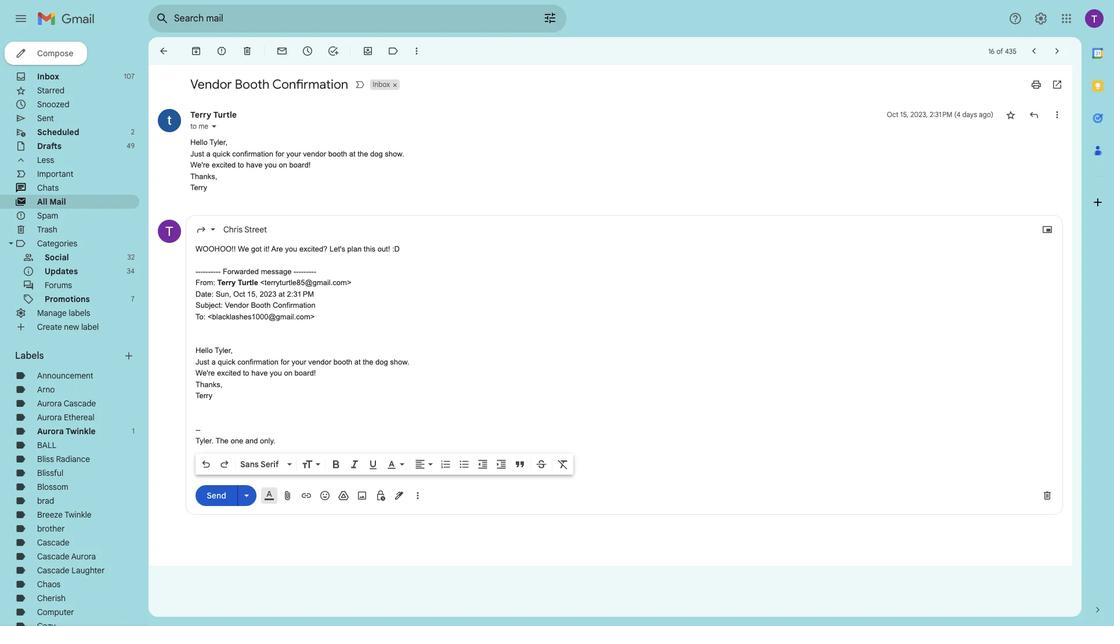 Task type: vqa. For each thing, say whether or not it's contained in the screenshot.
Capital
no



Task type: locate. For each thing, give the bounding box(es) containing it.
tab list
[[1082, 37, 1115, 585]]

your
[[286, 149, 301, 158], [292, 358, 306, 367]]

drafts link
[[37, 141, 62, 152]]

1 vertical spatial the
[[363, 358, 373, 367]]

0 vertical spatial hello tyler, just a quick confirmation for your vendor booth at the dog show. we're excited to have you on board! thanks, terry
[[190, 138, 404, 192]]

tyler, inside message body text box
[[215, 347, 233, 355]]

tyler,
[[210, 138, 228, 147], [215, 347, 233, 355]]

:d
[[392, 245, 400, 253]]

1
[[132, 427, 135, 436]]

oct right the sun,
[[233, 290, 245, 299]]

0 vertical spatial board!
[[289, 161, 311, 170]]

0 vertical spatial booth
[[328, 149, 347, 158]]

1 vertical spatial you
[[285, 245, 297, 253]]

1 vertical spatial booth
[[334, 358, 353, 367]]

twinkle down ethereal
[[66, 427, 96, 437]]

it!
[[264, 245, 270, 253]]

1 horizontal spatial turtle
[[238, 279, 258, 287]]

spam
[[37, 211, 58, 221]]

newer image
[[1029, 45, 1040, 57]]

0 vertical spatial twinkle
[[66, 427, 96, 437]]

2:31 pm down <terryturtle85@gmail.com>
[[287, 290, 314, 299]]

chats
[[37, 183, 59, 193]]

1 vertical spatial confirmation
[[273, 301, 316, 310]]

main menu image
[[14, 12, 28, 26]]

computer
[[37, 608, 74, 618]]

1 horizontal spatial oct
[[887, 110, 899, 119]]

underline ‪(⌘u)‬ image
[[367, 459, 379, 471]]

1 vertical spatial thanks,
[[196, 381, 222, 389]]

excited
[[212, 161, 236, 170], [217, 369, 241, 378]]

manage
[[37, 308, 67, 319]]

booth inside ---------- forwarded message --------- from: terry turtle <terryturtle85@gmail.com> date: sun, oct 15, 2023 at 2:31 pm subject: vendor booth confirmation to:  <blacklashes1000@gmail.com>
[[251, 301, 271, 310]]

vendor inside ---------- forwarded message --------- from: terry turtle <terryturtle85@gmail.com> date: sun, oct 15, 2023 at 2:31 pm subject: vendor booth confirmation to:  <blacklashes1000@gmail.com>
[[225, 301, 249, 310]]

1 vertical spatial twinkle
[[65, 510, 92, 521]]

1 vertical spatial at
[[279, 290, 285, 299]]

turtle down forwarded
[[238, 279, 258, 287]]

1 vertical spatial board!
[[295, 369, 316, 378]]

remove formatting ‪(⌘\)‬ image
[[557, 459, 569, 470]]

important link
[[37, 169, 73, 179]]

0 vertical spatial just
[[190, 149, 204, 158]]

blossom
[[37, 482, 68, 493]]

16
[[989, 47, 995, 55]]

1 vertical spatial hello
[[196, 347, 213, 355]]

0 vertical spatial a
[[206, 149, 211, 158]]

forums
[[45, 280, 72, 291]]

1 horizontal spatial 2:31 pm
[[930, 110, 953, 119]]

0 vertical spatial dog
[[370, 149, 383, 158]]

Message Body text field
[[196, 244, 1054, 447]]

ball
[[37, 441, 57, 451]]

1 vertical spatial turtle
[[238, 279, 258, 287]]

cascade down cascade link
[[37, 552, 69, 563]]

0 vertical spatial 2:31 pm
[[930, 110, 953, 119]]

show.
[[385, 149, 404, 158], [390, 358, 410, 367]]

vendor booth confirmation
[[190, 77, 348, 92]]

2 vertical spatial to
[[243, 369, 249, 378]]

inbox for inbox link
[[37, 71, 59, 82]]

1 vertical spatial just
[[196, 358, 209, 367]]

just inside message body text box
[[196, 358, 209, 367]]

promotions
[[45, 294, 90, 305]]

1 horizontal spatial a
[[212, 358, 216, 367]]

confirmation down "terry turtle"
[[232, 149, 273, 158]]

Not starred checkbox
[[1005, 109, 1017, 121]]

insert signature image
[[394, 490, 405, 502]]

0 vertical spatial thanks,
[[190, 172, 217, 181]]

inbox inside button
[[373, 80, 390, 89]]

aurora cascade link
[[37, 399, 96, 409]]

2:31 pm left (4
[[930, 110, 953, 119]]

0 vertical spatial oct
[[887, 110, 899, 119]]

insert photo image
[[356, 490, 368, 502]]

chats link
[[37, 183, 59, 193]]

1 vertical spatial a
[[212, 358, 216, 367]]

2023
[[260, 290, 277, 299]]

discard draft ‪(⌘⇧d)‬ image
[[1042, 490, 1054, 502]]

ball link
[[37, 441, 57, 451]]

vendor down the sun,
[[225, 301, 249, 310]]

quick down <blacklashes1000@gmail.com>
[[218, 358, 235, 367]]

we're down the to me
[[190, 161, 210, 170]]

all mail
[[37, 197, 66, 207]]

0 vertical spatial the
[[358, 149, 368, 158]]

0 horizontal spatial oct
[[233, 290, 245, 299]]

scheduled link
[[37, 127, 79, 138]]

tyler.
[[196, 437, 214, 446]]

aurora down arno link
[[37, 399, 62, 409]]

move to inbox image
[[362, 45, 374, 57]]

cascade laughter link
[[37, 566, 105, 576]]

1 vertical spatial hello tyler, just a quick confirmation for your vendor booth at the dog show. we're excited to have you on board! thanks, terry
[[196, 347, 410, 401]]

twinkle for breeze twinkle
[[65, 510, 92, 521]]

1 vertical spatial to
[[238, 161, 244, 170]]

quick down the show details image
[[213, 149, 230, 158]]

dog
[[370, 149, 383, 158], [376, 358, 388, 367]]

16 of 435
[[989, 47, 1017, 55]]

toggle confidential mode image
[[375, 490, 387, 502]]

confirmation
[[272, 77, 348, 92], [273, 301, 316, 310]]

insert link ‪(⌘k)‬ image
[[301, 490, 312, 502]]

inbox up starred
[[37, 71, 59, 82]]

cascade down brother link
[[37, 538, 69, 549]]

0 vertical spatial excited
[[212, 161, 236, 170]]

1 vertical spatial on
[[284, 369, 293, 378]]

0 horizontal spatial 15,
[[247, 290, 258, 299]]

32
[[127, 253, 135, 262]]

cascade
[[64, 399, 96, 409], [37, 538, 69, 549], [37, 552, 69, 563], [37, 566, 69, 576]]

tyler, down the show details image
[[210, 138, 228, 147]]

a down me
[[206, 149, 211, 158]]

1 vertical spatial booth
[[251, 301, 271, 310]]

snoozed link
[[37, 99, 69, 110]]

all
[[37, 197, 47, 207]]

0 horizontal spatial turtle
[[213, 110, 237, 120]]

terry up type of response "image"
[[190, 183, 207, 192]]

oct left 2023,
[[887, 110, 899, 119]]

undo ‪(⌘z)‬ image
[[200, 459, 212, 470]]

0 vertical spatial turtle
[[213, 110, 237, 120]]

1 vertical spatial confirmation
[[238, 358, 279, 367]]

hello down the to me
[[190, 138, 208, 147]]

only.
[[260, 437, 275, 446]]

sans serif option
[[238, 459, 285, 470]]

confirmation
[[232, 149, 273, 158], [238, 358, 279, 367]]

inbox for inbox button
[[373, 80, 390, 89]]

one
[[231, 437, 243, 446]]

1 vertical spatial dog
[[376, 358, 388, 367]]

we're down to:
[[196, 369, 215, 378]]

2 confirmation from the top
[[273, 301, 316, 310]]

search mail image
[[152, 8, 173, 29]]

confirmation down <terryturtle85@gmail.com>
[[273, 301, 316, 310]]

49
[[127, 142, 135, 150]]

1 vertical spatial we're
[[196, 369, 215, 378]]

important
[[37, 169, 73, 179]]

sent link
[[37, 113, 54, 124]]

0 vertical spatial to
[[190, 122, 197, 131]]

the
[[216, 437, 229, 446]]

0 vertical spatial 15,
[[901, 110, 909, 119]]

send button
[[196, 486, 237, 507]]

on inside message body text box
[[284, 369, 293, 378]]

trash link
[[37, 225, 57, 235]]

1 vertical spatial quick
[[218, 358, 235, 367]]

0 vertical spatial your
[[286, 149, 301, 158]]

more image
[[411, 45, 423, 57]]

1 vertical spatial oct
[[233, 290, 245, 299]]

0 vertical spatial you
[[265, 161, 277, 170]]

twinkle right breeze
[[65, 510, 92, 521]]

confirmation down <blacklashes1000@gmail.com>
[[238, 358, 279, 367]]

oct 15, 2023, 2:31 pm (4 days ago) cell
[[887, 109, 994, 121]]

booth up <blacklashes1000@gmail.com>
[[251, 301, 271, 310]]

updates
[[45, 266, 78, 277]]

add to tasks image
[[327, 45, 339, 57]]

2 vertical spatial you
[[270, 369, 282, 378]]

at
[[349, 149, 356, 158], [279, 290, 285, 299], [355, 358, 361, 367]]

chaos
[[37, 580, 61, 590]]

indent less ‪(⌘[)‬ image
[[477, 459, 489, 470]]

aurora for aurora ethereal
[[37, 413, 62, 423]]

inbox inside labels navigation
[[37, 71, 59, 82]]

ago)
[[979, 110, 994, 119]]

back to all mail image
[[158, 45, 170, 57]]

italic ‪(⌘i)‬ image
[[349, 459, 360, 470]]

oct inside cell
[[887, 110, 899, 119]]

labels image
[[388, 45, 399, 57]]

chaos link
[[37, 580, 61, 590]]

cascade laughter
[[37, 566, 105, 576]]

drafts
[[37, 141, 62, 152]]

vendor up "terry turtle"
[[190, 77, 232, 92]]

are
[[271, 245, 283, 253]]

1 vertical spatial 15,
[[247, 290, 258, 299]]

2:31 pm
[[930, 110, 953, 119], [287, 290, 314, 299]]

1 horizontal spatial 15,
[[901, 110, 909, 119]]

sent
[[37, 113, 54, 124]]

2:31 pm inside cell
[[930, 110, 953, 119]]

computer link
[[37, 608, 74, 618]]

34
[[127, 267, 135, 276]]

confirmation inside ---------- forwarded message --------- from: terry turtle <terryturtle85@gmail.com> date: sun, oct 15, 2023 at 2:31 pm subject: vendor booth confirmation to:  <blacklashes1000@gmail.com>
[[273, 301, 316, 310]]

0 horizontal spatial inbox
[[37, 71, 59, 82]]

cascade link
[[37, 538, 69, 549]]

vendor
[[190, 77, 232, 92], [225, 301, 249, 310]]

twinkle
[[66, 427, 96, 437], [65, 510, 92, 521]]

brad
[[37, 496, 54, 507]]

show details image
[[211, 123, 218, 130]]

booth inside message body text box
[[334, 358, 353, 367]]

hello down to:
[[196, 347, 213, 355]]

terry up the sun,
[[217, 279, 236, 287]]

aurora for aurora cascade
[[37, 399, 62, 409]]

15, left 2023
[[247, 290, 258, 299]]

1 vertical spatial excited
[[217, 369, 241, 378]]

of
[[997, 47, 1004, 55]]

inbox down labels icon
[[373, 80, 390, 89]]

thanks, up tyler.
[[196, 381, 222, 389]]

inbox
[[37, 71, 59, 82], [373, 80, 390, 89]]

-- tyler. the one and only.
[[196, 426, 275, 446]]

serif
[[261, 459, 279, 470]]

tyler, down subject:
[[215, 347, 233, 355]]

breeze
[[37, 510, 63, 521]]

turtle up the show details image
[[213, 110, 237, 120]]

15, inside ---------- forwarded message --------- from: terry turtle <terryturtle85@gmail.com> date: sun, oct 15, 2023 at 2:31 pm subject: vendor booth confirmation to:  <blacklashes1000@gmail.com>
[[247, 290, 258, 299]]

1 vertical spatial vendor
[[225, 301, 249, 310]]

0 horizontal spatial 2:31 pm
[[287, 290, 314, 299]]

for inside message body text box
[[281, 358, 290, 367]]

0 vertical spatial confirmation
[[272, 77, 348, 92]]

<blacklashes1000@gmail.com>
[[208, 313, 315, 321]]

terry turtle
[[190, 110, 237, 120]]

1 vertical spatial vendor
[[308, 358, 332, 367]]

1 vertical spatial show.
[[390, 358, 410, 367]]

cascade up chaos link
[[37, 566, 69, 576]]

just down the to me
[[190, 149, 204, 158]]

aurora up aurora twinkle link
[[37, 413, 62, 423]]

twinkle for aurora twinkle
[[66, 427, 96, 437]]

None search field
[[149, 5, 567, 33]]

quote ‪(⌘⇧9)‬ image
[[514, 459, 526, 470]]

vendor
[[303, 149, 326, 158], [308, 358, 332, 367]]

confirmation down snooze icon
[[272, 77, 348, 92]]

1 vertical spatial for
[[281, 358, 290, 367]]

more options image
[[414, 490, 421, 502]]

15,
[[901, 110, 909, 119], [247, 290, 258, 299]]

0 vertical spatial confirmation
[[232, 149, 273, 158]]

new
[[64, 322, 79, 333]]

older image
[[1052, 45, 1063, 57]]

label
[[81, 322, 99, 333]]

aurora up ball link
[[37, 427, 64, 437]]

1 vertical spatial 2:31 pm
[[287, 290, 314, 299]]

107
[[124, 72, 135, 81]]

hello tyler, just a quick confirmation for your vendor booth at the dog show. we're excited to have you on board! thanks, terry inside message body text box
[[196, 347, 410, 401]]

a
[[206, 149, 211, 158], [212, 358, 216, 367]]

a down subject:
[[212, 358, 216, 367]]

15, inside cell
[[901, 110, 909, 119]]

thanks, down me
[[190, 172, 217, 181]]

to inside message body text box
[[243, 369, 249, 378]]

15, left 2023,
[[901, 110, 909, 119]]

aurora for aurora twinkle
[[37, 427, 64, 437]]

booth down delete image
[[235, 77, 270, 92]]

7
[[131, 295, 135, 304]]

just down to:
[[196, 358, 209, 367]]

advanced search options image
[[539, 6, 562, 30]]

we're inside message body text box
[[196, 369, 215, 378]]

1 vertical spatial your
[[292, 358, 306, 367]]

1 vertical spatial have
[[251, 369, 268, 378]]

to
[[190, 122, 197, 131], [238, 161, 244, 170], [243, 369, 249, 378]]

cascade aurora link
[[37, 552, 96, 563]]

inbox link
[[37, 71, 59, 82]]

social link
[[45, 253, 69, 263]]

1 vertical spatial tyler,
[[215, 347, 233, 355]]

1 horizontal spatial inbox
[[373, 80, 390, 89]]

board!
[[289, 161, 311, 170], [295, 369, 316, 378]]

hello inside message body text box
[[196, 347, 213, 355]]

terry up the to me
[[190, 110, 212, 120]]

hello
[[190, 138, 208, 147], [196, 347, 213, 355]]

terry inside ---------- forwarded message --------- from: terry turtle <terryturtle85@gmail.com> date: sun, oct 15, 2023 at 2:31 pm subject: vendor booth confirmation to:  <blacklashes1000@gmail.com>
[[217, 279, 236, 287]]

labels
[[15, 351, 44, 362]]

not starred image
[[1005, 109, 1017, 121]]



Task type: describe. For each thing, give the bounding box(es) containing it.
cherish link
[[37, 594, 66, 604]]

to me
[[190, 122, 208, 131]]

blissful
[[37, 468, 63, 479]]

breeze twinkle
[[37, 510, 92, 521]]

categories
[[37, 239, 77, 249]]

create
[[37, 322, 62, 333]]

updates link
[[45, 266, 78, 277]]

brad link
[[37, 496, 54, 507]]

<terryturtle85@gmail.com>
[[260, 279, 351, 287]]

dog inside message body text box
[[376, 358, 388, 367]]

to:
[[196, 313, 206, 321]]

cherish
[[37, 594, 66, 604]]

manage labels create new label
[[37, 308, 99, 333]]

cascade up ethereal
[[64, 399, 96, 409]]

at inside ---------- forwarded message --------- from: terry turtle <terryturtle85@gmail.com> date: sun, oct 15, 2023 at 2:31 pm subject: vendor booth confirmation to:  <blacklashes1000@gmail.com>
[[279, 290, 285, 299]]

archive image
[[190, 45, 202, 57]]

brother
[[37, 524, 65, 535]]

excited inside message body text box
[[217, 369, 241, 378]]

0 vertical spatial hello
[[190, 138, 208, 147]]

all mail link
[[37, 197, 66, 207]]

subject:
[[196, 301, 223, 310]]

promotions link
[[45, 294, 90, 305]]

0 vertical spatial on
[[279, 161, 287, 170]]

aurora cascade
[[37, 399, 96, 409]]

arno link
[[37, 385, 55, 395]]

aurora twinkle link
[[37, 427, 96, 437]]

board! inside message body text box
[[295, 369, 316, 378]]

gmail image
[[37, 7, 100, 30]]

brother link
[[37, 524, 65, 535]]

cascade for cascade laughter
[[37, 566, 69, 576]]

0 vertical spatial vendor
[[190, 77, 232, 92]]

support image
[[1009, 12, 1023, 26]]

0 vertical spatial tyler,
[[210, 138, 228, 147]]

labels heading
[[15, 351, 123, 362]]

0 vertical spatial show.
[[385, 149, 404, 158]]

out!
[[378, 245, 390, 253]]

labels navigation
[[0, 37, 149, 627]]

0 vertical spatial vendor
[[303, 149, 326, 158]]

0 vertical spatial quick
[[213, 149, 230, 158]]

ethereal
[[64, 413, 94, 423]]

announcement link
[[37, 371, 93, 381]]

street
[[245, 224, 267, 235]]

attach files image
[[282, 490, 294, 502]]

---------- forwarded message --------- from: terry turtle <terryturtle85@gmail.com> date: sun, oct 15, 2023 at 2:31 pm subject: vendor booth confirmation to:  <blacklashes1000@gmail.com>
[[196, 267, 351, 321]]

0 vertical spatial for
[[276, 149, 284, 158]]

bulleted list ‪(⌘⇧8)‬ image
[[459, 459, 470, 470]]

trash
[[37, 225, 57, 235]]

numbered list ‪(⌘⇧7)‬ image
[[440, 459, 452, 470]]

plan
[[347, 245, 362, 253]]

blossom link
[[37, 482, 68, 493]]

cascade for cascade aurora
[[37, 552, 69, 563]]

starred link
[[37, 85, 65, 96]]

mail
[[49, 197, 66, 207]]

social
[[45, 253, 69, 263]]

type of response image
[[196, 224, 207, 235]]

aurora twinkle
[[37, 427, 96, 437]]

more send options image
[[241, 491, 253, 502]]

indent more ‪(⌘])‬ image
[[496, 459, 507, 470]]

sans
[[240, 459, 259, 470]]

arno
[[37, 385, 55, 395]]

settings image
[[1034, 12, 1048, 26]]

have inside message body text box
[[251, 369, 268, 378]]

got
[[251, 245, 262, 253]]

snooze image
[[302, 45, 313, 57]]

excited?
[[299, 245, 328, 253]]

oct inside ---------- forwarded message --------- from: terry turtle <terryturtle85@gmail.com> date: sun, oct 15, 2023 at 2:31 pm subject: vendor booth confirmation to:  <blacklashes1000@gmail.com>
[[233, 290, 245, 299]]

breeze twinkle link
[[37, 510, 92, 521]]

vendor inside message body text box
[[308, 358, 332, 367]]

insert emoji ‪(⌘⇧2)‬ image
[[319, 490, 331, 502]]

forwarded
[[223, 267, 259, 276]]

oct 15, 2023, 2:31 pm (4 days ago)
[[887, 110, 994, 119]]

send
[[207, 491, 226, 502]]

radiance
[[56, 455, 90, 465]]

mark as unread image
[[276, 45, 288, 57]]

1 confirmation from the top
[[272, 77, 348, 92]]

message
[[261, 267, 292, 276]]

0 vertical spatial booth
[[235, 77, 270, 92]]

delete image
[[241, 45, 253, 57]]

starred
[[37, 85, 65, 96]]

thanks, inside message body text box
[[196, 381, 222, 389]]

date:
[[196, 290, 214, 299]]

your inside message body text box
[[292, 358, 306, 367]]

the inside message body text box
[[363, 358, 373, 367]]

0 horizontal spatial a
[[206, 149, 211, 158]]

2023,
[[911, 110, 928, 119]]

manage labels link
[[37, 308, 90, 319]]

0 vertical spatial at
[[349, 149, 356, 158]]

chris
[[223, 224, 243, 235]]

less
[[37, 155, 54, 165]]

chris street
[[223, 224, 267, 235]]

insert files using drive image
[[338, 490, 349, 502]]

redo ‪(⌘y)‬ image
[[219, 459, 230, 470]]

quick inside message body text box
[[218, 358, 235, 367]]

scheduled
[[37, 127, 79, 138]]

report spam image
[[216, 45, 228, 57]]

sun,
[[216, 290, 231, 299]]

bliss radiance
[[37, 455, 90, 465]]

0 vertical spatial have
[[246, 161, 263, 170]]

formatting options toolbar
[[196, 454, 574, 475]]

bliss
[[37, 455, 54, 465]]

2:31 pm inside ---------- forwarded message --------- from: terry turtle <terryturtle85@gmail.com> date: sun, oct 15, 2023 at 2:31 pm subject: vendor booth confirmation to:  <blacklashes1000@gmail.com>
[[287, 290, 314, 299]]

2 vertical spatial at
[[355, 358, 361, 367]]

435
[[1005, 47, 1017, 55]]

cascade for cascade link
[[37, 538, 69, 549]]

aurora up laughter
[[71, 552, 96, 563]]

compose button
[[5, 42, 87, 65]]

snoozed
[[37, 99, 69, 110]]

woohoo!! we got it! are you excited? let's plan this out! :d
[[196, 245, 400, 253]]

let's
[[330, 245, 345, 253]]

aurora ethereal link
[[37, 413, 94, 423]]

confirmation inside message body text box
[[238, 358, 279, 367]]

terry up tyler.
[[196, 392, 212, 401]]

0 vertical spatial we're
[[190, 161, 210, 170]]

turtle inside ---------- forwarded message --------- from: terry turtle <terryturtle85@gmail.com> date: sun, oct 15, 2023 at 2:31 pm subject: vendor booth confirmation to:  <blacklashes1000@gmail.com>
[[238, 279, 258, 287]]

laughter
[[72, 566, 105, 576]]

this
[[364, 245, 376, 253]]

announcement
[[37, 371, 93, 381]]

bold ‪(⌘b)‬ image
[[330, 459, 342, 470]]

(4
[[955, 110, 961, 119]]

a inside text box
[[212, 358, 216, 367]]

strikethrough ‪(⌘⇧x)‬ image
[[536, 459, 547, 470]]

sans serif
[[240, 459, 279, 470]]

less button
[[0, 153, 139, 167]]

forums link
[[45, 280, 72, 291]]

Search mail text field
[[174, 13, 511, 24]]

woohoo!!
[[196, 245, 236, 253]]

show. inside message body text box
[[390, 358, 410, 367]]

categories link
[[37, 239, 77, 249]]



